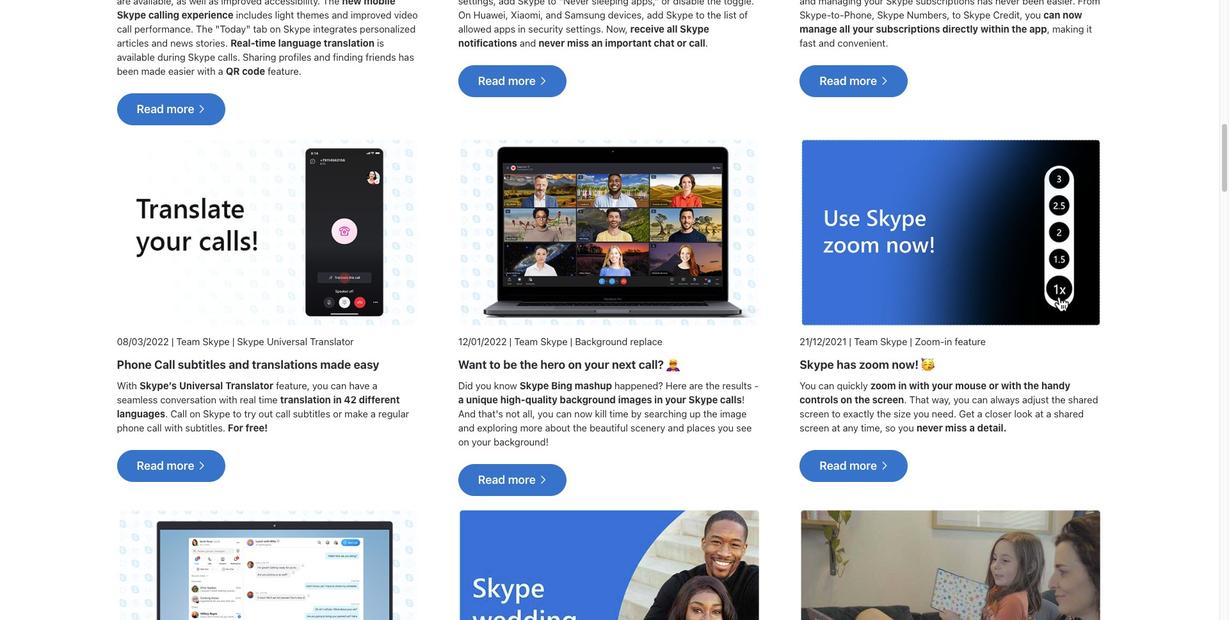Task type: locate. For each thing, give the bounding box(es) containing it.
0 vertical spatial translation
[[324, 37, 374, 49]]

0 horizontal spatial miss
[[567, 37, 589, 49]]

regular
[[378, 409, 409, 420]]

translation down feature,
[[280, 394, 331, 406]]

has inside the is available during skype calls. sharing profiles and finding friends has been made easier with a
[[399, 51, 414, 63]]

with left real
[[219, 394, 237, 406]]

way,
[[932, 394, 951, 406]]

picture of telephone with call translation option and text translate your call image
[[117, 138, 420, 327]]

1 vertical spatial translator
[[225, 380, 273, 392]]

now down background
[[574, 409, 592, 420]]

screen inside the zoom in with your mouse or with the handy controls on the screen
[[872, 394, 904, 406]]

team
[[176, 336, 200, 348], [514, 336, 538, 348], [854, 336, 878, 348]]

0 horizontal spatial team
[[176, 336, 200, 348]]

time inside ! and that's not all, you can now kill time by searching up the image and exploring more about the beautiful scenery and places you see on your background!
[[609, 409, 629, 420]]

here
[[666, 380, 687, 392]]

your up way, at the bottom right of the page
[[932, 380, 953, 392]]

| up ​​phone call subtitles and translations made easy
[[232, 336, 235, 348]]

code
[[242, 65, 265, 77]]

1 horizontal spatial at
[[1035, 409, 1044, 420]]

more down easier
[[167, 102, 194, 116]]

mashup
[[575, 380, 612, 392]]

read down been
[[137, 102, 164, 116]]

on inside includes light themes and improved video call performance. the "today" tab on skype integrates personalized articles and news stories.
[[270, 23, 281, 35]]

can now manage all your subscriptions directly within the app
[[800, 9, 1082, 35]]

1 vertical spatial subtitles
[[293, 409, 330, 420]]

light
[[275, 9, 294, 20]]

0 horizontal spatial at
[[832, 423, 840, 434]]

you down that
[[914, 409, 929, 420]]

now
[[1063, 9, 1082, 20], [574, 409, 592, 420]]

4 | from the left
[[570, 336, 573, 348]]

chat
[[654, 37, 675, 49]]

1 horizontal spatial never
[[917, 423, 943, 434]]

. inside . that way, you can always adjust the shared screen to exactly the size you need. get a closer look at a shared screen at any time, so you
[[904, 394, 907, 406]]

and
[[458, 409, 476, 420]]

universal up "conversation"
[[179, 380, 223, 392]]

skype inside . call on skype to try out call subtitles or make a regular phone call with subtitles.
[[203, 409, 230, 420]]

feature,
[[276, 380, 310, 392]]

and down performance.
[[151, 37, 168, 49]]

1 vertical spatial never
[[917, 423, 943, 434]]

articles
[[117, 37, 149, 49]]

the up adjust
[[1024, 380, 1039, 392]]

​​skype has zoom now! 🥳
[[800, 359, 935, 372]]

| left zoom-
[[910, 336, 912, 348]]

to inside . that way, you can always adjust the shared screen to exactly the size you need. get a closer look at a shared screen at any time, so you
[[832, 409, 841, 420]]

with up always
[[1001, 380, 1021, 392]]

5 | from the left
[[849, 336, 852, 348]]

a
[[218, 65, 223, 77], [372, 380, 377, 392], [458, 394, 464, 406], [371, 409, 376, 420], [977, 409, 982, 420], [1046, 409, 1051, 420], [969, 423, 975, 434]]

miss
[[567, 37, 589, 49], [945, 423, 967, 434]]

1 horizontal spatial to
[[489, 359, 501, 372]]

| up ​​​want to be the hero on your next call? 🦸
[[570, 336, 573, 348]]

. left that
[[904, 394, 907, 406]]

1 horizontal spatial miss
[[945, 423, 967, 434]]

has up "quickly"
[[837, 359, 856, 372]]

0 vertical spatial .
[[705, 37, 708, 49]]

1 horizontal spatial subtitles
[[293, 409, 330, 420]]

0 horizontal spatial subtitles
[[178, 359, 226, 372]]

and down real-time language translation
[[314, 51, 330, 63]]

1 all from the left
[[667, 23, 678, 35]]

on down "conversation"
[[190, 409, 201, 420]]

bing
[[551, 380, 572, 392]]

with
[[197, 65, 216, 77], [909, 380, 930, 392], [1001, 380, 1021, 392], [219, 394, 237, 406], [164, 423, 183, 434]]

0 vertical spatial zoom
[[859, 359, 889, 372]]

the right 'are'
[[706, 380, 720, 392]]

0 horizontal spatial has
[[399, 51, 414, 63]]

zoom down 21/12/2021 | team skype | zoom-in feature
[[859, 359, 889, 372]]

never
[[539, 37, 565, 49], [917, 423, 943, 434]]

1 | from the left
[[171, 336, 174, 348]]

1 horizontal spatial team
[[514, 336, 538, 348]]

can up 42
[[331, 380, 347, 392]]

now inside can now manage all your subscriptions directly within the app
[[1063, 9, 1082, 20]]

profiles
[[279, 51, 311, 63]]

1 vertical spatial universal
[[179, 380, 223, 392]]

0 vertical spatial at
[[1035, 409, 1044, 420]]

picture of zoom in controls in skype shared screen image
[[800, 138, 1103, 327]]

in left feature
[[945, 336, 952, 348]]

and never miss an important chat or call .
[[517, 37, 708, 49]]

or left the make
[[333, 409, 342, 420]]

calls.
[[218, 51, 240, 63]]

the right about
[[573, 423, 587, 434]]

or right chat
[[677, 37, 687, 49]]

at left any
[[832, 423, 840, 434]]

your inside can now manage all your subscriptions directly within the app
[[853, 23, 874, 35]]

1 horizontal spatial now
[[1063, 9, 1082, 20]]

you
[[800, 380, 816, 392]]

on down "quickly"
[[841, 394, 852, 406]]

made left easy
[[320, 359, 351, 372]]

new skype messaging experience. image
[[117, 510, 420, 621]]

call inside . call on skype to try out call subtitles or make a regular phone call with subtitles.
[[171, 409, 187, 420]]

handy
[[1041, 380, 1070, 392]]

video
[[394, 9, 418, 20]]

1 vertical spatial has
[[837, 359, 856, 372]]

your down exploring
[[472, 437, 491, 448]]

1 vertical spatial time
[[259, 394, 278, 406]]

the
[[1012, 23, 1027, 35], [520, 359, 538, 372], [706, 380, 720, 392], [1024, 380, 1039, 392], [855, 394, 870, 406], [1052, 394, 1066, 406], [703, 409, 718, 420], [877, 409, 891, 420], [573, 423, 587, 434]]

and up integrates
[[332, 9, 348, 20]]

personalized
[[360, 23, 416, 35]]

now inside ! and that's not all, you can now kill time by searching up the image and exploring more about the beautiful scenery and places you see on your background!
[[574, 409, 592, 420]]

has right friends
[[399, 51, 414, 63]]

3 | from the left
[[509, 336, 512, 348]]

time up out
[[259, 394, 278, 406]]

call down "conversation"
[[171, 409, 187, 420]]

1 horizontal spatial all
[[839, 23, 850, 35]]

1 vertical spatial .
[[904, 394, 907, 406]]

the inside did you know skype bing mashup happened? here are the results - a unique high-quality background images in your skype calls
[[706, 380, 720, 392]]

.
[[705, 37, 708, 49], [904, 394, 907, 406], [165, 409, 168, 420]]

2 vertical spatial screen
[[800, 423, 829, 434]]

on
[[270, 23, 281, 35], [568, 359, 582, 372], [841, 394, 852, 406], [190, 409, 201, 420], [458, 437, 469, 448]]

the
[[196, 23, 213, 35]]

call right out
[[275, 409, 290, 420]]

call up articles
[[117, 23, 132, 35]]

1 vertical spatial call
[[171, 409, 187, 420]]

can down mouse
[[972, 394, 988, 406]]

0 horizontal spatial to
[[233, 409, 242, 420]]

team up "​​skype has zoom now! 🥳"
[[854, 336, 878, 348]]

1 vertical spatial or
[[989, 380, 999, 392]]

you
[[312, 380, 328, 392], [476, 380, 491, 392], [954, 394, 969, 406], [538, 409, 553, 420], [914, 409, 929, 420], [718, 423, 734, 434], [898, 423, 914, 434]]

more down the notifications
[[508, 74, 536, 88]]

miss left the an
[[567, 37, 589, 49]]

more
[[508, 74, 536, 88], [849, 74, 877, 88], [167, 102, 194, 116], [520, 423, 543, 434], [167, 460, 194, 473], [849, 460, 877, 473], [508, 474, 536, 487]]

. inside . call on skype to try out call subtitles or make a regular phone call with subtitles.
[[165, 409, 168, 420]]

mouse
[[955, 380, 987, 392]]

1 vertical spatial zoom
[[871, 380, 896, 392]]

you right feature,
[[312, 380, 328, 392]]

never left the an
[[539, 37, 565, 49]]

to left be in the left of the page
[[489, 359, 501, 372]]

1 horizontal spatial translator
[[310, 336, 354, 348]]

subtitles inside . call on skype to try out call subtitles or make a regular phone call with subtitles.
[[293, 409, 330, 420]]

free!
[[246, 423, 268, 434]]

read more  down easier
[[137, 102, 205, 116]]

in
[[945, 336, 952, 348], [898, 380, 907, 392], [333, 394, 342, 406], [654, 394, 663, 406]]

in inside translation in 42 different languages
[[333, 394, 342, 406]]

to down controls
[[832, 409, 841, 420]]

for free!
[[225, 423, 268, 434]]

in inside the zoom in with your mouse or with the handy controls on the screen
[[898, 380, 907, 392]]

with down "conversation"
[[164, 423, 183, 434]]

a left the qr
[[218, 65, 223, 77]]

1 team from the left
[[176, 336, 200, 348]]

time down tab
[[255, 37, 276, 49]]

you inside did you know skype bing mashup happened? here are the results - a unique high-quality background images in your skype calls
[[476, 380, 491, 392]]

your up convenient.
[[853, 23, 874, 35]]

!
[[742, 394, 745, 406]]

never down need.
[[917, 423, 943, 434]]

with skype's universal translator
[[117, 380, 273, 392]]

can
[[1044, 9, 1060, 20], [331, 380, 347, 392], [819, 380, 834, 392], [972, 394, 988, 406], [556, 409, 572, 420]]

0 vertical spatial time
[[255, 37, 276, 49]]

call for subtitles
[[154, 359, 175, 372]]

0 horizontal spatial made
[[141, 65, 166, 77]]

more down subtitles. on the left bottom of page
[[167, 460, 194, 473]]

screen
[[872, 394, 904, 406], [800, 409, 829, 420], [800, 423, 829, 434]]

made down available at the top left of page
[[141, 65, 166, 77]]

0 horizontal spatial .
[[165, 409, 168, 420]]

,
[[1047, 23, 1050, 35]]

and
[[332, 9, 348, 20], [151, 37, 168, 49], [520, 37, 536, 49], [819, 37, 835, 49], [314, 51, 330, 63], [229, 359, 249, 372], [458, 423, 475, 434], [668, 423, 684, 434]]

0 horizontal spatial all
[[667, 23, 678, 35]]

not
[[506, 409, 520, 420]]

0 vertical spatial or
[[677, 37, 687, 49]]

time inside 'feature, you can have a seamless conversation with real time'
[[259, 394, 278, 406]]

qr
[[226, 65, 240, 77]]

in down now!
[[898, 380, 907, 392]]

team up be in the left of the page
[[514, 336, 538, 348]]

searching
[[644, 409, 687, 420]]

on inside ! and that's not all, you can now kill time by searching up the image and exploring more about the beautiful scenery and places you see on your background!
[[458, 437, 469, 448]]

in up searching
[[654, 394, 663, 406]]

get
[[959, 409, 975, 420]]

translation up finding
[[324, 37, 374, 49]]

0 vertical spatial universal
[[267, 336, 307, 348]]

0 horizontal spatial now
[[574, 409, 592, 420]]

more down all,
[[520, 423, 543, 434]]

you up unique
[[476, 380, 491, 392]]

1 horizontal spatial has
[[837, 359, 856, 372]]

0 vertical spatial made
[[141, 65, 166, 77]]

2 all from the left
[[839, 23, 850, 35]]

0 horizontal spatial or
[[333, 409, 342, 420]]

skype inside includes light themes and improved video call performance. the "today" tab on skype integrates personalized articles and news stories.
[[283, 23, 311, 35]]

2 horizontal spatial to
[[832, 409, 841, 420]]

available
[[117, 51, 155, 63]]

2 vertical spatial .
[[165, 409, 168, 420]]

experience
[[182, 9, 233, 20]]

2 horizontal spatial or
[[989, 380, 999, 392]]

​​phone
[[117, 359, 152, 372]]

0 horizontal spatial never
[[539, 37, 565, 49]]

translation in 42 different languages
[[117, 394, 400, 420]]

. that way, you can always adjust the shared screen to exactly the size you need. get a closer look at a shared screen at any time, so you
[[800, 394, 1098, 434]]

more down convenient.
[[849, 74, 877, 88]]

1 vertical spatial at
[[832, 423, 840, 434]]

controls
[[800, 394, 838, 406]]

at down adjust
[[1035, 409, 1044, 420]]

fast
[[800, 37, 816, 49]]

the inside can now manage all your subscriptions directly within the app
[[1012, 23, 1027, 35]]

2 team from the left
[[514, 336, 538, 348]]

0 horizontal spatial translator
[[225, 380, 273, 392]]

you can quickly
[[800, 380, 871, 392]]

seamless
[[117, 394, 158, 406]]

a down did
[[458, 394, 464, 406]]

time up beautiful
[[609, 409, 629, 420]]

2 vertical spatial time
[[609, 409, 629, 420]]

| up be in the left of the page
[[509, 336, 512, 348]]

a inside did you know skype bing mashup happened? here are the results - a unique high-quality background images in your skype calls
[[458, 394, 464, 406]]

2 horizontal spatial .
[[904, 394, 907, 406]]

| right '21/12/2021'
[[849, 336, 852, 348]]

calling
[[148, 9, 179, 20]]

0 vertical spatial call
[[154, 359, 175, 372]]

call right chat
[[689, 37, 705, 49]]

miss down get
[[945, 423, 967, 434]]

important
[[605, 37, 652, 49]]

3 team from the left
[[854, 336, 878, 348]]

0 horizontal spatial universal
[[179, 380, 223, 392]]

, making it fast and convenient.
[[800, 23, 1092, 49]]

hero
[[540, 359, 565, 372]]

happened?
[[614, 380, 663, 392]]

conversation
[[160, 394, 216, 406]]

1 vertical spatial translation
[[280, 394, 331, 406]]

subtitles down feature,
[[293, 409, 330, 420]]

0 vertical spatial screen
[[872, 394, 904, 406]]

you down quality
[[538, 409, 553, 420]]

subtitles up with skype's universal translator
[[178, 359, 226, 372]]

| right 08/03/2022
[[171, 336, 174, 348]]

read more  down subtitles. on the left bottom of page
[[137, 460, 205, 473]]

zoom down "​​skype has zoom now! 🥳"
[[871, 380, 896, 392]]

2 horizontal spatial team
[[854, 336, 878, 348]]

zoom inside the zoom in with your mouse or with the handy controls on the screen
[[871, 380, 896, 392]]

1 horizontal spatial or
[[677, 37, 687, 49]]

1 horizontal spatial made
[[320, 359, 351, 372]]

0 vertical spatial never
[[539, 37, 565, 49]]

can up about
[[556, 409, 572, 420]]

0 vertical spatial now
[[1063, 9, 1082, 20]]

time
[[255, 37, 276, 49], [259, 394, 278, 406], [609, 409, 629, 420]]

on inside . call on skype to try out call subtitles or make a regular phone call with subtitles.
[[190, 409, 201, 420]]

translator up real
[[225, 380, 273, 392]]

-
[[754, 380, 759, 392]]

all inside receive all skype notifications
[[667, 23, 678, 35]]

can inside can now manage all your subscriptions directly within the app
[[1044, 9, 1060, 20]]

finding
[[333, 51, 363, 63]]

1 vertical spatial now
[[574, 409, 592, 420]]

up
[[690, 409, 701, 420]]

read down the background!
[[478, 474, 505, 487]]

can inside 'feature, you can have a seamless conversation with real time'
[[331, 380, 347, 392]]

with inside 'feature, you can have a seamless conversation with real time'
[[219, 394, 237, 406]]

🦸
[[667, 359, 680, 372]]

in inside did you know skype bing mashup happened? here are the results - a unique high-quality background images in your skype calls
[[654, 394, 663, 406]]

all
[[667, 23, 678, 35], [839, 23, 850, 35]]

1 horizontal spatial .
[[705, 37, 708, 49]]

call down languages
[[147, 423, 162, 434]]

0 vertical spatial has
[[399, 51, 414, 63]]

team up with skype's universal translator
[[176, 336, 200, 348]]

. right chat
[[705, 37, 708, 49]]

|
[[171, 336, 174, 348], [232, 336, 235, 348], [509, 336, 512, 348], [570, 336, 573, 348], [849, 336, 852, 348], [910, 336, 912, 348]]

picture of bing background in action image
[[458, 138, 761, 327]]

has
[[399, 51, 414, 63], [837, 359, 856, 372]]

next
[[612, 359, 636, 372]]

a inside . call on skype to try out call subtitles or make a regular phone call with subtitles.
[[371, 409, 376, 420]]

in left 42
[[333, 394, 342, 406]]

universal up translations
[[267, 336, 307, 348]]

call up skype's
[[154, 359, 175, 372]]

0 vertical spatial translator
[[310, 336, 354, 348]]

results
[[722, 380, 752, 392]]

1 vertical spatial shared
[[1054, 409, 1084, 420]]

with
[[117, 380, 137, 392]]

2 vertical spatial or
[[333, 409, 342, 420]]



Task type: vqa. For each thing, say whether or not it's contained in the screenshot.
1st See rates button from the right
no



Task type: describe. For each thing, give the bounding box(es) containing it.
zoom in with your mouse or with the handy controls on the screen
[[800, 380, 1070, 406]]

​​​want to be the hero on your next call? 🦸
[[458, 359, 680, 372]]

feature
[[955, 336, 986, 348]]

new mobile skype calling experience
[[117, 0, 395, 20]]

​​skype
[[800, 359, 834, 372]]

to inside . call on skype to try out call subtitles or make a regular phone call with subtitles.
[[233, 409, 242, 420]]

read down the notifications
[[478, 74, 505, 88]]

mobile
[[364, 0, 395, 6]]

time for you
[[259, 394, 278, 406]]

exactly
[[843, 409, 874, 420]]

convenient.
[[838, 37, 888, 49]]

quickly
[[837, 380, 868, 392]]

background!
[[494, 437, 549, 448]]

image
[[720, 409, 747, 420]]

been
[[117, 65, 139, 77]]

that
[[909, 394, 929, 406]]

made inside the is available during skype calls. sharing profiles and finding friends has been made easier with a
[[141, 65, 166, 77]]

improved
[[351, 9, 392, 20]]

1 horizontal spatial universal
[[267, 336, 307, 348]]

images
[[618, 394, 652, 406]]

the up so
[[877, 409, 891, 420]]

new
[[342, 0, 361, 6]]

1 vertical spatial made
[[320, 359, 351, 372]]

more down the background!
[[508, 474, 536, 487]]

can up controls
[[819, 380, 834, 392]]

read down phone
[[137, 460, 164, 473]]

0 vertical spatial miss
[[567, 37, 589, 49]]

a inside 'feature, you can have a seamless conversation with real time'
[[372, 380, 377, 392]]

your inside the zoom in with your mouse or with the handy controls on the screen
[[932, 380, 953, 392]]

on inside the zoom in with your mouse or with the handy controls on the screen
[[841, 394, 852, 406]]

the down handy
[[1052, 394, 1066, 406]]

have
[[349, 380, 370, 392]]

different
[[359, 394, 400, 406]]

read more  down convenient.
[[820, 74, 888, 88]]

out
[[259, 409, 273, 420]]

you down image
[[718, 423, 734, 434]]

and inside , making it fast and convenient.
[[819, 37, 835, 49]]

call inside includes light themes and improved video call performance. the "today" tab on skype integrates personalized articles and news stories.
[[117, 23, 132, 35]]

directly
[[942, 23, 978, 35]]

with inside . call on skype to try out call subtitles or make a regular phone call with subtitles.
[[164, 423, 183, 434]]

read down convenient.
[[820, 74, 847, 88]]

sharing
[[243, 51, 276, 63]]

call?
[[639, 359, 664, 372]]

skype inside new mobile skype calling experience
[[117, 9, 146, 20]]

or inside . call on skype to try out call subtitles or make a regular phone call with subtitles.
[[333, 409, 342, 420]]

see
[[736, 423, 752, 434]]

team for subtitles
[[176, 336, 200, 348]]

a right get
[[977, 409, 982, 420]]

and down the and
[[458, 423, 475, 434]]

team for be
[[514, 336, 538, 348]]

manage
[[800, 23, 837, 35]]

picture of a mother and daughter on a skype call with granddad. image
[[800, 510, 1103, 621]]

a down get
[[969, 423, 975, 434]]

language
[[278, 37, 321, 49]]

! and that's not all, you can now kill time by searching up the image and exploring more about the beautiful scenery and places you see on your background!
[[458, 394, 752, 448]]

translation inside translation in 42 different languages
[[280, 394, 331, 406]]

beautiful
[[590, 423, 628, 434]]

real-
[[230, 37, 255, 49]]

you up get
[[954, 394, 969, 406]]

background
[[560, 394, 616, 406]]

read down any
[[820, 460, 847, 473]]

all,
[[523, 409, 535, 420]]

during
[[157, 51, 185, 63]]

21/12/2021 | team skype | zoom-in feature
[[800, 336, 986, 348]]

calls
[[720, 394, 742, 406]]

is available during skype calls. sharing profiles and finding friends has been made easier with a
[[117, 37, 414, 77]]

time,
[[861, 423, 883, 434]]

08/03/2022
[[117, 336, 169, 348]]

exploring
[[477, 423, 518, 434]]

any
[[843, 423, 858, 434]]

a inside the is available during skype calls. sharing profiles and finding friends has been made easier with a
[[218, 65, 223, 77]]

look
[[1014, 409, 1033, 420]]

translations
[[252, 359, 318, 372]]

easy
[[354, 359, 379, 372]]

0 vertical spatial subtitles
[[178, 359, 226, 372]]

feature, you can have a seamless conversation with real time
[[117, 380, 377, 406]]

news
[[170, 37, 193, 49]]

and down searching
[[668, 423, 684, 434]]

size
[[894, 409, 911, 420]]

you inside 'feature, you can have a seamless conversation with real time'
[[312, 380, 328, 392]]

replace
[[630, 336, 663, 348]]

your inside ! and that's not all, you can now kill time by searching up the image and exploring more about the beautiful scenery and places you see on your background!
[[472, 437, 491, 448]]

zoom-
[[915, 336, 945, 348]]

. call on skype to try out call subtitles or make a regular phone call with subtitles.
[[117, 409, 409, 434]]

​​phone call subtitles and translations made easy
[[117, 359, 379, 372]]

scenery
[[630, 423, 665, 434]]

2 | from the left
[[232, 336, 235, 348]]

with inside the is available during skype calls. sharing profiles and finding friends has been made easier with a
[[197, 65, 216, 77]]

read more  down the background!
[[478, 474, 547, 487]]

"today"
[[215, 23, 251, 35]]

app
[[1029, 23, 1047, 35]]

receive
[[630, 23, 665, 35]]

more inside ! and that's not all, you can now kill time by searching up the image and exploring more about the beautiful scenery and places you see on your background!
[[520, 423, 543, 434]]

and inside the is available during skype calls. sharing profiles and finding friends has been made easier with a
[[314, 51, 330, 63]]

real
[[240, 394, 256, 406]]

adjust
[[1022, 394, 1049, 406]]

with up that
[[909, 380, 930, 392]]

real-time language translation
[[230, 37, 374, 49]]

21/12/2021
[[800, 336, 847, 348]]

skype inside the is available during skype calls. sharing profiles and finding friends has been made easier with a
[[188, 51, 215, 63]]

kill
[[595, 409, 607, 420]]

or inside the zoom in with your mouse or with the handy controls on the screen
[[989, 380, 999, 392]]

themes
[[297, 9, 329, 20]]

read more  down any
[[820, 460, 888, 473]]

read more  down the notifications
[[478, 74, 547, 88]]

so
[[885, 423, 896, 434]]

0 vertical spatial shared
[[1068, 394, 1098, 406]]

team for zoom
[[854, 336, 878, 348]]

are
[[689, 380, 703, 392]]

your inside did you know skype bing mashup happened? here are the results - a unique high-quality background images in your skype calls
[[665, 394, 686, 406]]

languages
[[117, 409, 165, 420]]

the right be in the left of the page
[[520, 359, 538, 372]]

the right up
[[703, 409, 718, 420]]

1 vertical spatial screen
[[800, 409, 829, 420]]

more down time,
[[849, 460, 877, 473]]

42
[[344, 394, 357, 406]]

on right hero
[[568, 359, 582, 372]]

you down size
[[898, 423, 914, 434]]

all inside can now manage all your subscriptions directly within the app
[[839, 23, 850, 35]]

6 | from the left
[[910, 336, 912, 348]]

skype inside receive all skype notifications
[[680, 23, 709, 35]]

background
[[575, 336, 628, 348]]

and down 08/03/2022 | team skype | skype universal translator
[[229, 359, 249, 372]]

make
[[345, 409, 368, 420]]

picture of james and naya for their wedding photoshoot. image
[[458, 510, 761, 621]]

tab
[[253, 23, 267, 35]]

time for and
[[609, 409, 629, 420]]

can inside ! and that's not all, you can now kill time by searching up the image and exploring more about the beautiful scenery and places you see on your background!
[[556, 409, 572, 420]]

feature.
[[268, 65, 301, 77]]

. for . that way, you can always adjust the shared screen to exactly the size you need. get a closer look at a shared screen at any time, so you
[[904, 394, 907, 406]]

a down adjust
[[1046, 409, 1051, 420]]

easier
[[168, 65, 195, 77]]

the up exactly
[[855, 394, 870, 406]]

quality
[[525, 394, 558, 406]]

qr code feature.
[[226, 65, 301, 77]]

friends
[[366, 51, 396, 63]]

always
[[990, 394, 1020, 406]]

call for on
[[171, 409, 187, 420]]

about
[[545, 423, 570, 434]]

know
[[494, 380, 517, 392]]

did
[[458, 380, 473, 392]]

and right the notifications
[[520, 37, 536, 49]]

1 vertical spatial miss
[[945, 423, 967, 434]]

🥳
[[921, 359, 935, 372]]

can inside . that way, you can always adjust the shared screen to exactly the size you need. get a closer look at a shared screen at any time, so you
[[972, 394, 988, 406]]

includes
[[236, 9, 273, 20]]

receive all skype notifications
[[458, 23, 709, 49]]

. for . call on skype to try out call subtitles or make a regular phone call with subtitles.
[[165, 409, 168, 420]]

places
[[687, 423, 715, 434]]

your up mashup
[[585, 359, 609, 372]]

closer
[[985, 409, 1012, 420]]



